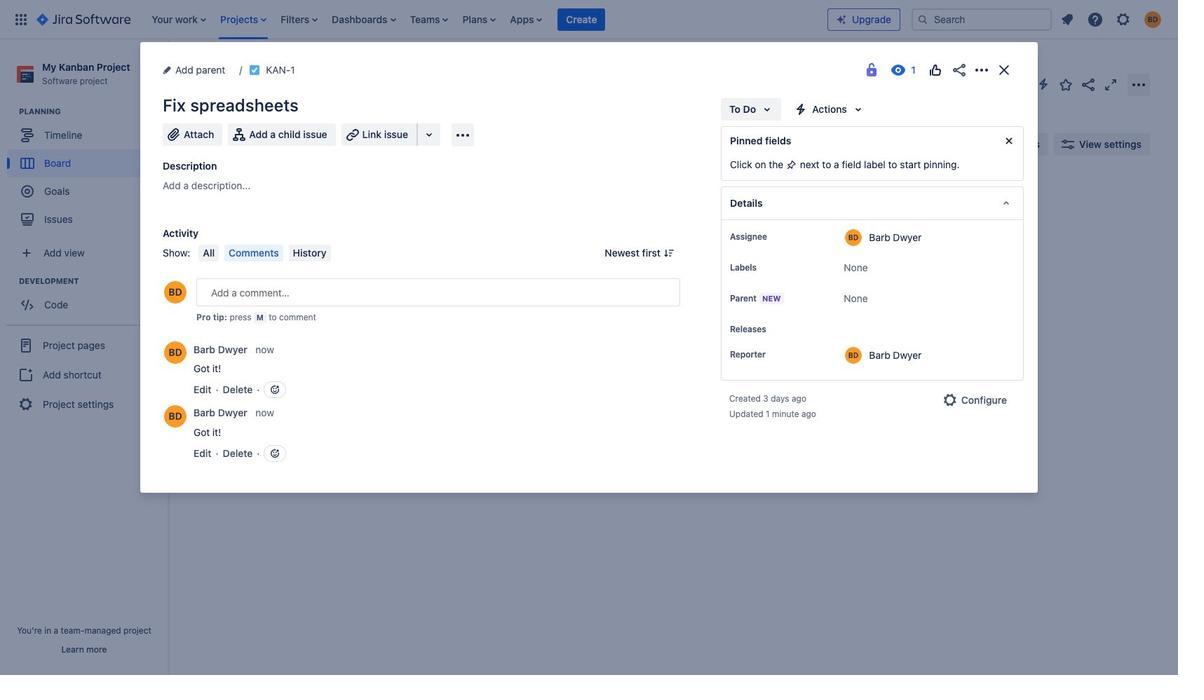 Task type: locate. For each thing, give the bounding box(es) containing it.
Search this board text field
[[198, 132, 262, 157]]

enter full screen image
[[1102, 76, 1119, 93]]

list item
[[147, 0, 210, 39], [216, 0, 271, 39], [277, 0, 322, 39], [328, 0, 400, 39], [406, 0, 453, 39], [458, 0, 500, 39], [506, 0, 547, 39], [558, 0, 606, 39]]

Add a comment… field
[[196, 278, 680, 306]]

jira software image
[[36, 11, 131, 28], [36, 11, 131, 28]]

1 add reaction image from the top
[[270, 384, 281, 396]]

dialog
[[140, 42, 1038, 493]]

details element
[[721, 187, 1024, 220]]

sidebar element
[[0, 39, 168, 675]]

2 vertical spatial group
[[6, 325, 163, 424]]

star kan board image
[[1058, 76, 1074, 93]]

1 heading from the top
[[19, 106, 168, 117]]

2 list item from the left
[[216, 0, 271, 39]]

add reaction image
[[270, 384, 281, 396], [270, 448, 281, 459]]

2 add reaction image from the top
[[270, 448, 281, 459]]

0 horizontal spatial list
[[145, 0, 827, 39]]

list
[[145, 0, 827, 39], [1055, 7, 1170, 32]]

1 vertical spatial add reaction image
[[270, 448, 281, 459]]

add reaction image for more information about barb dwyer image
[[270, 448, 281, 459]]

add people image
[[345, 136, 362, 153]]

0 vertical spatial heading
[[19, 106, 168, 117]]

add reaction image up the "copy link to comment" image
[[270, 384, 281, 396]]

banner
[[0, 0, 1178, 39]]

6 list item from the left
[[458, 0, 500, 39]]

more information about barb dwyer image
[[164, 342, 187, 364]]

1 vertical spatial group
[[7, 276, 168, 323]]

0 vertical spatial add reaction image
[[270, 384, 281, 396]]

group
[[7, 106, 168, 238], [7, 276, 168, 323], [6, 325, 163, 424]]

link web pages and more image
[[421, 126, 438, 143]]

actions image
[[973, 62, 990, 79]]

add reaction image down the "copy link to comment" image
[[270, 448, 281, 459]]

assignee pin to top. only you can see pinned fields. image
[[770, 231, 781, 243]]

1 list item from the left
[[147, 0, 210, 39]]

3 list item from the left
[[277, 0, 322, 39]]

vote options: no one has voted for this issue yet. image
[[927, 62, 944, 79]]

1 vertical spatial heading
[[19, 276, 168, 287]]

heading
[[19, 106, 168, 117], [19, 276, 168, 287]]

None search field
[[912, 8, 1052, 31]]

copy link to issue image
[[292, 64, 303, 75]]

menu bar
[[196, 245, 333, 262]]

primary element
[[8, 0, 827, 39]]



Task type: describe. For each thing, give the bounding box(es) containing it.
add app image
[[454, 127, 471, 143]]

7 list item from the left
[[506, 0, 547, 39]]

2 heading from the top
[[19, 276, 168, 287]]

task image
[[208, 254, 219, 265]]

search image
[[917, 14, 928, 25]]

goal image
[[21, 185, 34, 198]]

0 vertical spatial group
[[7, 106, 168, 238]]

close image
[[996, 62, 1013, 79]]

5 list item from the left
[[406, 0, 453, 39]]

add reaction image for more information about barb dwyer icon
[[270, 384, 281, 396]]

4 list item from the left
[[328, 0, 400, 39]]

copy link to comment image
[[277, 407, 288, 418]]

Search field
[[912, 8, 1052, 31]]

8 list item from the left
[[558, 0, 606, 39]]

more information about barb dwyer image
[[164, 405, 187, 428]]

1 horizontal spatial list
[[1055, 7, 1170, 32]]

task image
[[249, 65, 260, 76]]

hide message image
[[1001, 133, 1018, 149]]

create column image
[[792, 184, 809, 201]]



Task type: vqa. For each thing, say whether or not it's contained in the screenshot.
search field
yes



